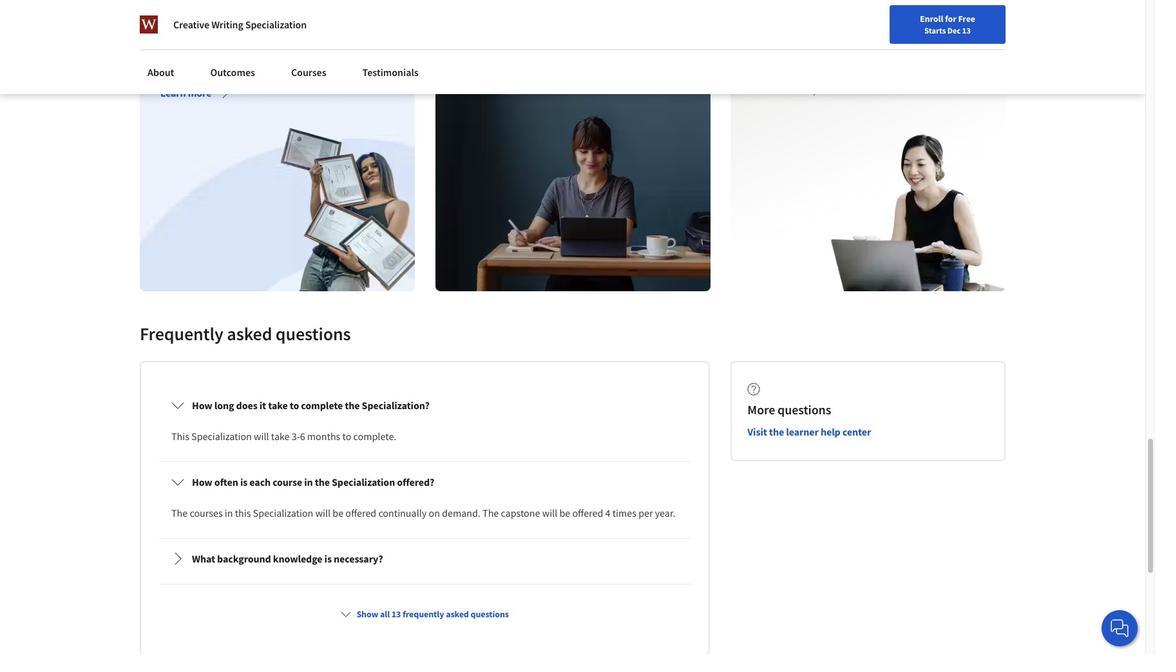 Task type: describe. For each thing, give the bounding box(es) containing it.
with
[[289, 0, 324, 3]]

times
[[613, 507, 637, 519]]

doors
[[242, 0, 286, 3]]

capstone
[[501, 507, 540, 519]]

for inside enroll for free starts dec 13
[[946, 13, 957, 24]]

learn for left learn more link
[[161, 86, 186, 99]]

background
[[217, 552, 271, 565]]

1 horizontal spatial learn more link
[[752, 84, 821, 99]]

questions inside dropdown button
[[471, 608, 509, 620]]

each
[[250, 476, 271, 489]]

0 vertical spatial asked
[[227, 322, 272, 345]]

show all 13 frequently asked questions button
[[336, 603, 514, 626]]

testimonials link
[[355, 58, 427, 86]]

what
[[192, 552, 215, 565]]

how often is each course in the specialization offered?
[[192, 476, 435, 489]]

testimonials
[[363, 66, 419, 79]]

learn more for right learn more link
[[752, 84, 803, 97]]

necessary?
[[334, 552, 383, 565]]

to inside the unlimited access to 7,000+ world-class courses, hands-on projects, and job-ready certificate programs - all included in your subscription
[[226, 37, 234, 48]]

-
[[327, 50, 329, 61]]

unlimited
[[161, 37, 198, 48]]

this specialization will take 3-6 months to complete.
[[171, 430, 397, 443]]

specialization?
[[362, 399, 430, 412]]

the courses in this specialization will be offered continually on demand. the capstone will be offered 4 times per year.
[[171, 507, 676, 519]]

companies
[[752, 3, 835, 26]]

per
[[639, 507, 653, 519]]

frequently asked questions
[[140, 322, 351, 345]]

1 vertical spatial take
[[271, 430, 290, 443]]

the inside the how long does it take to complete the specialization? dropdown button
[[345, 399, 360, 412]]

visit the learner help center
[[748, 425, 872, 438]]

your
[[161, 62, 178, 74]]

complete
[[301, 399, 343, 412]]

specialization inside dropdown button
[[332, 476, 395, 489]]

2 horizontal spatial will
[[543, 507, 558, 519]]

hands-
[[340, 37, 366, 48]]

included
[[342, 50, 375, 61]]

learner
[[787, 425, 819, 438]]

asked inside show all 13 frequently asked questions dropdown button
[[446, 608, 469, 620]]

business
[[850, 26, 917, 49]]

0 vertical spatial questions
[[276, 322, 351, 345]]

3,400
[[827, 0, 868, 3]]

2 horizontal spatial to
[[343, 430, 352, 443]]

2 be from the left
[[560, 507, 571, 519]]

knowledge
[[273, 552, 323, 565]]

learn more for left learn more link
[[161, 86, 212, 99]]

plus
[[233, 3, 266, 26]]

long
[[214, 399, 234, 412]]

frequently
[[140, 322, 224, 345]]

how for how often is each course in the specialization offered?
[[192, 476, 212, 489]]

wesleyan university image
[[140, 15, 158, 34]]

2 horizontal spatial the
[[770, 425, 785, 438]]

it
[[260, 399, 266, 412]]

specialization up world-
[[245, 18, 307, 31]]

writing
[[212, 18, 243, 31]]

over
[[789, 0, 823, 3]]

job-
[[211, 50, 226, 61]]

new
[[205, 0, 238, 3]]

in inside the unlimited access to 7,000+ world-class courses, hands-on projects, and job-ready certificate programs - all included in your subscription
[[377, 50, 384, 61]]

global
[[872, 0, 920, 3]]

creative writing specialization
[[173, 18, 307, 31]]

creative
[[173, 18, 210, 31]]

complete.
[[354, 430, 397, 443]]

0 horizontal spatial in
[[225, 507, 233, 519]]

help
[[821, 425, 841, 438]]

about
[[148, 66, 174, 79]]

the inside how often is each course in the specialization offered? dropdown button
[[315, 476, 330, 489]]

0 vertical spatial is
[[240, 476, 248, 489]]

year.
[[655, 507, 676, 519]]

offered?
[[397, 476, 435, 489]]

english button
[[876, 0, 953, 42]]

how for how long does it take to complete the specialization?
[[192, 399, 212, 412]]

more
[[748, 402, 776, 418]]

join over 3,400 global companies that choose coursera for business
[[752, 0, 929, 49]]

about link
[[140, 58, 182, 86]]

what background knowledge is necessary?
[[192, 552, 383, 565]]

on inside the unlimited access to 7,000+ world-class courses, hands-on projects, and job-ready certificate programs - all included in your subscription
[[366, 37, 376, 48]]

more questions
[[748, 402, 832, 418]]

to inside the how long does it take to complete the specialization? dropdown button
[[290, 399, 299, 412]]

outcomes link
[[203, 58, 263, 86]]

all inside the unlimited access to 7,000+ world-class courses, hands-on projects, and job-ready certificate programs - all included in your subscription
[[331, 50, 340, 61]]

center
[[843, 425, 872, 438]]

courses
[[190, 507, 223, 519]]

free
[[959, 13, 976, 24]]

open new doors with coursera plus
[[161, 0, 324, 26]]

certificate
[[249, 50, 287, 61]]

learn for right learn more link
[[752, 84, 777, 97]]

starts
[[925, 25, 946, 35]]

show
[[357, 608, 379, 620]]

courses
[[291, 66, 327, 79]]



Task type: locate. For each thing, give the bounding box(es) containing it.
13 inside dropdown button
[[392, 608, 401, 620]]

what background knowledge is necessary? button
[[161, 541, 689, 577]]

in up testimonials
[[377, 50, 384, 61]]

specialization down the long
[[192, 430, 252, 443]]

asked
[[227, 322, 272, 345], [446, 608, 469, 620]]

be left 4
[[560, 507, 571, 519]]

english
[[899, 15, 930, 27]]

1 horizontal spatial all
[[380, 608, 390, 620]]

0 horizontal spatial learn more link
[[161, 86, 230, 102]]

1 horizontal spatial coursera
[[752, 26, 821, 49]]

2 the from the left
[[483, 507, 499, 519]]

1 vertical spatial all
[[380, 608, 390, 620]]

1 horizontal spatial learn
[[752, 84, 777, 97]]

1 horizontal spatial 13
[[963, 25, 971, 35]]

1 vertical spatial asked
[[446, 608, 469, 620]]

will down it
[[254, 430, 269, 443]]

ready
[[226, 50, 247, 61]]

0 vertical spatial how
[[192, 399, 212, 412]]

1 vertical spatial 13
[[392, 608, 401, 620]]

questions
[[276, 322, 351, 345], [778, 402, 832, 418], [471, 608, 509, 620]]

for
[[946, 13, 957, 24], [824, 26, 846, 49]]

how
[[192, 399, 212, 412], [192, 476, 212, 489]]

enroll for free starts dec 13
[[921, 13, 976, 35]]

specialization down complete. at bottom left
[[332, 476, 395, 489]]

world-
[[262, 37, 287, 48]]

courses link
[[284, 58, 334, 86]]

4
[[606, 507, 611, 519]]

1 horizontal spatial on
[[429, 507, 440, 519]]

this
[[235, 507, 251, 519]]

dec
[[948, 25, 961, 35]]

0 horizontal spatial for
[[824, 26, 846, 49]]

how left the long
[[192, 399, 212, 412]]

1 horizontal spatial questions
[[471, 608, 509, 620]]

demand.
[[442, 507, 481, 519]]

0 horizontal spatial coursera
[[161, 3, 229, 26]]

take inside the how long does it take to complete the specialization? dropdown button
[[268, 399, 288, 412]]

on inside collapsed list
[[429, 507, 440, 519]]

be down how often is each course in the specialization offered?
[[333, 507, 344, 519]]

1 horizontal spatial the
[[483, 507, 499, 519]]

the
[[171, 507, 188, 519], [483, 507, 499, 519]]

1 vertical spatial on
[[429, 507, 440, 519]]

the right "complete"
[[345, 399, 360, 412]]

0 vertical spatial to
[[226, 37, 234, 48]]

unlimited access to 7,000+ world-class courses, hands-on projects, and job-ready certificate programs - all included in your subscription
[[161, 37, 384, 74]]

1 horizontal spatial be
[[560, 507, 571, 519]]

0 vertical spatial for
[[946, 13, 957, 24]]

is left the each
[[240, 476, 248, 489]]

will
[[254, 430, 269, 443], [316, 507, 331, 519], [543, 507, 558, 519]]

1 be from the left
[[333, 507, 344, 519]]

1 vertical spatial to
[[290, 399, 299, 412]]

offered
[[346, 507, 377, 519], [573, 507, 604, 519]]

0 horizontal spatial the
[[315, 476, 330, 489]]

how long does it take to complete the specialization?
[[192, 399, 430, 412]]

collapsed list
[[157, 383, 694, 654]]

13 inside enroll for free starts dec 13
[[963, 25, 971, 35]]

and
[[195, 50, 209, 61]]

0 horizontal spatial on
[[366, 37, 376, 48]]

will down how often is each course in the specialization offered?
[[316, 507, 331, 519]]

coursera inside join over 3,400 global companies that choose coursera for business
[[752, 26, 821, 49]]

this
[[171, 430, 189, 443]]

learn more
[[752, 84, 803, 97], [161, 86, 212, 99]]

0 horizontal spatial all
[[331, 50, 340, 61]]

coursera up 'unlimited'
[[161, 3, 229, 26]]

on up included
[[366, 37, 376, 48]]

the left courses
[[171, 507, 188, 519]]

0 horizontal spatial the
[[171, 507, 188, 519]]

1 how from the top
[[192, 399, 212, 412]]

programs
[[289, 50, 325, 61]]

1 horizontal spatial more
[[779, 84, 803, 97]]

0 horizontal spatial will
[[254, 430, 269, 443]]

how long does it take to complete the specialization? button
[[161, 387, 689, 423]]

0 horizontal spatial be
[[333, 507, 344, 519]]

1 horizontal spatial in
[[304, 476, 313, 489]]

to
[[226, 37, 234, 48], [290, 399, 299, 412], [343, 430, 352, 443]]

the right visit
[[770, 425, 785, 438]]

13 left "frequently"
[[392, 608, 401, 620]]

for up dec
[[946, 13, 957, 24]]

show all 13 frequently asked questions
[[357, 608, 509, 620]]

13
[[963, 25, 971, 35], [392, 608, 401, 620]]

1 vertical spatial is
[[325, 552, 332, 565]]

1 horizontal spatial learn more
[[752, 84, 803, 97]]

for down 3,400
[[824, 26, 846, 49]]

0 horizontal spatial to
[[226, 37, 234, 48]]

show notifications image
[[972, 16, 988, 32]]

2 horizontal spatial questions
[[778, 402, 832, 418]]

13 down 'free'
[[963, 25, 971, 35]]

1 vertical spatial questions
[[778, 402, 832, 418]]

is
[[240, 476, 248, 489], [325, 552, 332, 565]]

open
[[161, 0, 202, 3]]

in inside dropdown button
[[304, 476, 313, 489]]

1 horizontal spatial to
[[290, 399, 299, 412]]

to left "complete"
[[290, 399, 299, 412]]

the right course
[[315, 476, 330, 489]]

None search field
[[184, 8, 493, 34]]

1 horizontal spatial asked
[[446, 608, 469, 620]]

does
[[236, 399, 258, 412]]

to right months
[[343, 430, 352, 443]]

continually
[[379, 507, 427, 519]]

that
[[839, 3, 871, 26]]

1 vertical spatial how
[[192, 476, 212, 489]]

courses,
[[307, 37, 338, 48]]

subscription
[[179, 62, 226, 74]]

learn more link
[[752, 84, 821, 99], [161, 86, 230, 102]]

coursera down join
[[752, 26, 821, 49]]

in right course
[[304, 476, 313, 489]]

0 horizontal spatial 13
[[392, 608, 401, 620]]

is left necessary?
[[325, 552, 332, 565]]

0 horizontal spatial more
[[188, 86, 212, 99]]

0 vertical spatial the
[[345, 399, 360, 412]]

0 vertical spatial take
[[268, 399, 288, 412]]

specialization
[[245, 18, 307, 31], [192, 430, 252, 443], [332, 476, 395, 489], [253, 507, 313, 519]]

1 vertical spatial the
[[770, 425, 785, 438]]

1 horizontal spatial is
[[325, 552, 332, 565]]

the right demand.
[[483, 507, 499, 519]]

1 vertical spatial in
[[304, 476, 313, 489]]

specialization down course
[[253, 507, 313, 519]]

0 horizontal spatial questions
[[276, 322, 351, 345]]

2 horizontal spatial in
[[377, 50, 384, 61]]

1 the from the left
[[171, 507, 188, 519]]

1 horizontal spatial offered
[[573, 507, 604, 519]]

7,000+
[[236, 37, 260, 48]]

take right it
[[268, 399, 288, 412]]

2 vertical spatial the
[[315, 476, 330, 489]]

outcomes
[[210, 66, 255, 79]]

often
[[214, 476, 238, 489]]

will right capstone on the left
[[543, 507, 558, 519]]

0 horizontal spatial learn
[[161, 86, 186, 99]]

in left this
[[225, 507, 233, 519]]

2 vertical spatial in
[[225, 507, 233, 519]]

on left demand.
[[429, 507, 440, 519]]

0 vertical spatial on
[[366, 37, 376, 48]]

offered left 4
[[573, 507, 604, 519]]

projects,
[[161, 50, 193, 61]]

6
[[300, 430, 305, 443]]

on
[[366, 37, 376, 48], [429, 507, 440, 519]]

2 offered from the left
[[573, 507, 604, 519]]

visit the learner help center link
[[748, 425, 872, 438]]

how often is each course in the specialization offered? button
[[161, 464, 689, 500]]

access
[[200, 37, 224, 48]]

more
[[779, 84, 803, 97], [188, 86, 212, 99]]

2 how from the top
[[192, 476, 212, 489]]

visit
[[748, 425, 768, 438]]

enroll
[[921, 13, 944, 24]]

0 horizontal spatial asked
[[227, 322, 272, 345]]

0 horizontal spatial learn more
[[161, 86, 212, 99]]

join
[[752, 0, 785, 3]]

1 horizontal spatial for
[[946, 13, 957, 24]]

offered left continually
[[346, 507, 377, 519]]

1 horizontal spatial the
[[345, 399, 360, 412]]

0 vertical spatial 13
[[963, 25, 971, 35]]

0 horizontal spatial is
[[240, 476, 248, 489]]

in
[[377, 50, 384, 61], [304, 476, 313, 489], [225, 507, 233, 519]]

all right -
[[331, 50, 340, 61]]

3-
[[292, 430, 300, 443]]

2 vertical spatial to
[[343, 430, 352, 443]]

all inside dropdown button
[[380, 608, 390, 620]]

coursera
[[161, 3, 229, 26], [752, 26, 821, 49]]

0 vertical spatial in
[[377, 50, 384, 61]]

course
[[273, 476, 302, 489]]

to up ready
[[226, 37, 234, 48]]

all
[[331, 50, 340, 61], [380, 608, 390, 620]]

1 vertical spatial for
[[824, 26, 846, 49]]

for inside join over 3,400 global companies that choose coursera for business
[[824, 26, 846, 49]]

class
[[287, 37, 305, 48]]

1 horizontal spatial will
[[316, 507, 331, 519]]

chat with us image
[[1110, 618, 1131, 639]]

choose
[[874, 3, 929, 26]]

how left often
[[192, 476, 212, 489]]

2 vertical spatial questions
[[471, 608, 509, 620]]

0 horizontal spatial offered
[[346, 507, 377, 519]]

all right show
[[380, 608, 390, 620]]

frequently
[[403, 608, 444, 620]]

0 vertical spatial all
[[331, 50, 340, 61]]

take left 3-
[[271, 430, 290, 443]]

months
[[307, 430, 341, 443]]

coursera inside open new doors with coursera plus
[[161, 3, 229, 26]]

1 offered from the left
[[346, 507, 377, 519]]



Task type: vqa. For each thing, say whether or not it's contained in the screenshot.
THE PROFILE PHOTO
no



